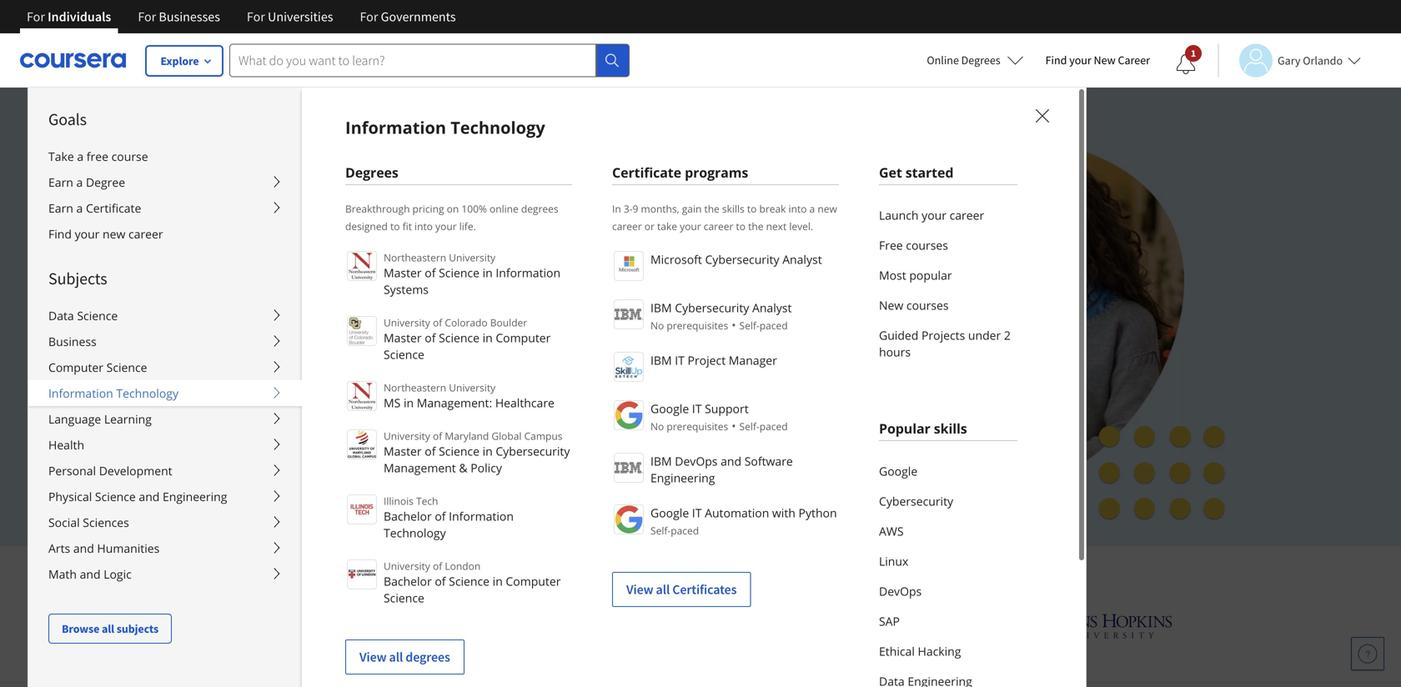Task type: vqa. For each thing, say whether or not it's contained in the screenshot.
free's the a
yes



Task type: describe. For each thing, give the bounding box(es) containing it.
free inside button
[[310, 412, 336, 429]]

earn a certificate
[[48, 200, 141, 216]]

certificates
[[673, 582, 737, 598]]

view all degrees
[[360, 649, 450, 666]]

with inside google it automation with python self-paced
[[773, 505, 796, 521]]

business button
[[28, 329, 302, 355]]

next
[[766, 219, 787, 233]]

university for of
[[384, 429, 430, 443]]

most
[[879, 267, 907, 283]]

university of michigan image
[[688, 603, 732, 649]]

on inside the breakthrough pricing on 100% online degrees designed to fit into your life.
[[447, 202, 459, 216]]

personal
[[48, 463, 96, 479]]

months,
[[641, 202, 680, 216]]

career inside launch your career link
[[950, 207, 985, 223]]

gary
[[1278, 53, 1301, 68]]

information technology inside "menu item"
[[345, 116, 545, 139]]

language
[[48, 411, 101, 427]]

aws
[[879, 524, 904, 539]]

programs—all
[[508, 264, 629, 289]]

partnername logo image inside ibm it project manager link
[[614, 352, 644, 382]]

or
[[645, 219, 655, 233]]

100%
[[462, 202, 487, 216]]

coursera plus image
[[217, 157, 471, 182]]

universities
[[268, 8, 333, 25]]

new inside explore menu element
[[103, 226, 125, 242]]

find your new career link
[[28, 221, 302, 247]]

for for individuals
[[27, 8, 45, 25]]

0 horizontal spatial day
[[286, 412, 308, 429]]

3-
[[624, 202, 633, 216]]

science down london
[[449, 574, 490, 589]]

it for support
[[692, 401, 702, 417]]

1 vertical spatial day
[[339, 452, 360, 467]]

fit
[[403, 219, 412, 233]]

earn a degree
[[48, 174, 125, 190]]

$59
[[217, 374, 237, 390]]

free inside information technology "menu item"
[[879, 237, 903, 253]]

health button
[[28, 432, 302, 458]]

money-
[[364, 452, 407, 467]]

courses for free courses
[[906, 237, 949, 253]]

science down learn
[[384, 590, 425, 606]]

to up microsoft cybersecurity analyst
[[736, 219, 746, 233]]

master inside 'university of colorado boulder master of science in computer science'
[[384, 330, 422, 346]]

it for automation
[[692, 505, 702, 521]]

level.
[[790, 219, 814, 233]]

science down the personal development
[[95, 489, 136, 505]]

northeastern university master of science in information systems
[[384, 251, 561, 297]]

of left "colorado"
[[433, 316, 442, 330]]

partnername logo image inside microsoft cybersecurity analyst link
[[614, 251, 644, 281]]

included
[[634, 264, 707, 289]]

google for google it support no prerequisites • self-paced
[[651, 401, 689, 417]]

hands-
[[626, 234, 685, 259]]

computer science
[[48, 360, 147, 375]]

ready
[[365, 264, 414, 289]]

7-
[[275, 412, 286, 429]]

courses for new courses
[[907, 297, 949, 313]]

for governments
[[360, 8, 456, 25]]

social sciences button
[[28, 510, 302, 536]]

earn for earn a degree
[[48, 174, 73, 190]]

university for science
[[384, 316, 430, 330]]

in inside northeastern university master of science in information systems
[[483, 265, 493, 281]]

of up the back
[[433, 429, 442, 443]]

1 button
[[1163, 44, 1210, 84]]

all inside button
[[102, 622, 114, 637]]

physical
[[48, 489, 92, 505]]

/year
[[259, 452, 290, 467]]

illinois
[[384, 494, 414, 508]]

explore button
[[146, 46, 223, 76]]

science inside northeastern university master of science in information systems
[[439, 265, 480, 281]]

in inside university of london bachelor of science in computer science
[[493, 574, 503, 589]]

analyst for microsoft cybersecurity analyst
[[783, 252, 822, 267]]

world-
[[450, 234, 504, 259]]

and inside "ibm devops and software engineering"
[[721, 453, 742, 469]]

free courses link
[[879, 230, 1018, 260]]

ibm devops and software engineering link
[[612, 451, 839, 486]]

start
[[244, 412, 273, 429]]

devops link
[[879, 577, 1018, 607]]

1 vertical spatial skills
[[934, 420, 968, 438]]

london
[[445, 559, 481, 573]]

explore
[[161, 53, 199, 68]]

arts and humanities
[[48, 541, 160, 557]]

course
[[111, 149, 148, 164]]

projects,
[[217, 264, 290, 289]]

development
[[99, 463, 172, 479]]

1 vertical spatial the
[[749, 219, 764, 233]]

a for free
[[77, 149, 84, 164]]

• for analyst
[[732, 317, 736, 333]]

of inside illinois tech bachelor of information technology
[[435, 509, 446, 524]]

for for businesses
[[138, 8, 156, 25]]

started
[[906, 164, 954, 181]]

self- inside google it automation with python self-paced
[[651, 524, 671, 538]]

tech
[[416, 494, 438, 508]]

2 horizontal spatial technology
[[451, 116, 545, 139]]

master inside university of maryland global campus master of science in cybersecurity management & policy
[[384, 443, 422, 459]]

management:
[[417, 395, 492, 411]]

physical science and engineering
[[48, 489, 227, 505]]

self- for analyst
[[740, 319, 760, 332]]

career down 3-
[[612, 219, 642, 233]]

in inside 'university of colorado boulder master of science in computer science'
[[483, 330, 493, 346]]

paced inside google it automation with python self-paced
[[671, 524, 699, 538]]

orlando
[[1303, 53, 1343, 68]]

your left "career"
[[1070, 53, 1092, 68]]

no for ibm cybersecurity analyst
[[651, 319, 664, 332]]

2
[[1004, 327, 1011, 343]]

science down "colorado"
[[439, 330, 480, 346]]

google it automation with python self-paced
[[651, 505, 837, 538]]

coursera image
[[20, 47, 126, 74]]

1 horizontal spatial devops
[[879, 584, 922, 600]]

bachelor inside university of london bachelor of science in computer science
[[384, 574, 432, 589]]

northeastern for in
[[384, 381, 447, 395]]

breakthrough pricing on 100% online degrees designed to fit into your life.
[[345, 202, 559, 233]]

cybersecurity inside ibm cybersecurity analyst no prerequisites • self-paced
[[675, 300, 750, 316]]

9
[[633, 202, 639, 216]]

subjects
[[48, 268, 107, 289]]

certificate programs
[[612, 164, 749, 181]]

browse all subjects button
[[48, 614, 172, 644]]

cybersecurity down in 3-9 months, gain the skills to break into a new career or take your career to the next level.
[[705, 252, 780, 267]]

guarantee
[[438, 452, 498, 467]]

a for certificate
[[76, 200, 83, 216]]

university of colorado boulder logo image
[[347, 316, 377, 346]]

career up microsoft cybersecurity analyst
[[704, 219, 734, 233]]

online degrees button
[[914, 42, 1038, 78]]

cybersecurity inside university of maryland global campus master of science in cybersecurity management & policy
[[496, 443, 570, 459]]

business
[[48, 334, 97, 350]]

certificate inside information technology "menu item"
[[612, 164, 682, 181]]

humanities
[[97, 541, 160, 557]]

/year with 14-day money-back guarantee button
[[217, 451, 498, 468]]

devops inside "ibm devops and software engineering"
[[675, 453, 718, 469]]

list for started
[[879, 200, 1018, 367]]

subscription
[[261, 293, 366, 318]]

businesses
[[159, 8, 220, 25]]

northeastern for of
[[384, 251, 447, 264]]

degree
[[86, 174, 125, 190]]

with inside /year with 14-day money-back guarantee button
[[293, 452, 319, 467]]

your inside list
[[922, 207, 947, 223]]

get started
[[879, 164, 954, 181]]

to left break
[[747, 202, 757, 216]]

projects
[[922, 327, 966, 343]]

in inside unlimited access to 7,000+ world-class courses, hands-on projects, and job-ready certificate programs—all included in your subscription
[[712, 264, 728, 289]]

launch
[[879, 207, 919, 223]]

technology inside illinois tech bachelor of information technology
[[384, 525, 446, 541]]

automation
[[705, 505, 770, 521]]

computer inside 'university of colorado boulder master of science in computer science'
[[496, 330, 551, 346]]

google it support no prerequisites • self-paced
[[651, 401, 788, 434]]

guided projects under 2 hours link
[[879, 320, 1018, 367]]

analyst for ibm cybersecurity analyst no prerequisites • self-paced
[[753, 300, 792, 316]]

and left logic
[[80, 567, 101, 582]]

of up management
[[425, 443, 436, 459]]

math
[[48, 567, 77, 582]]

view all degrees link
[[345, 640, 465, 675]]

information up coursera plus image
[[345, 116, 446, 139]]

earn for earn a certificate
[[48, 200, 73, 216]]

it for project
[[675, 353, 685, 368]]

university of illinois at urbana-champaign image
[[229, 613, 359, 640]]

on inside unlimited access to 7,000+ world-class courses, hands-on projects, and job-ready certificate programs—all included in your subscription
[[685, 234, 707, 259]]

ibm for ibm devops and software engineering
[[651, 453, 672, 469]]

new courses
[[879, 297, 949, 313]]

technology inside popup button
[[116, 385, 179, 401]]

a for degree
[[76, 174, 83, 190]]

science up ms
[[384, 347, 425, 363]]

6 partnername logo image from the top
[[614, 505, 644, 535]]

skills inside in 3-9 months, gain the skills to break into a new career or take your career to the next level.
[[722, 202, 745, 216]]

subjects
[[117, 622, 159, 637]]

your inside in 3-9 months, gain the skills to break into a new career or take your career to the next level.
[[680, 219, 701, 233]]

maryland
[[445, 429, 489, 443]]

and down development
[[139, 489, 160, 505]]

and inside unlimited access to 7,000+ world-class courses, hands-on projects, and job-ready certificate programs—all included in your subscription
[[295, 264, 328, 289]]

What do you want to learn? text field
[[229, 44, 597, 77]]

social sciences
[[48, 515, 129, 531]]



Task type: locate. For each thing, give the bounding box(es) containing it.
career
[[950, 207, 985, 223], [612, 219, 642, 233], [704, 219, 734, 233], [128, 226, 163, 242]]

analyst inside ibm cybersecurity analyst no prerequisites • self-paced
[[753, 300, 792, 316]]

1 horizontal spatial certificate
[[612, 164, 682, 181]]

5 partnername logo image from the top
[[614, 453, 644, 483]]

math and logic
[[48, 567, 132, 582]]

1 northeastern university  logo image from the top
[[347, 251, 377, 281]]

0 horizontal spatial engineering
[[163, 489, 227, 505]]

northeastern university  logo image up trial at the left bottom of page
[[347, 381, 377, 411]]

0 vertical spatial earn
[[48, 174, 73, 190]]

view left certificates
[[627, 582, 654, 598]]

0 vertical spatial with
[[293, 452, 319, 467]]

partnername logo image inside ibm devops and software engineering link
[[614, 453, 644, 483]]

no for google it support
[[651, 420, 664, 433]]

2 partnername logo image from the top
[[614, 300, 644, 330]]

/year with 14-day money-back guarantee
[[259, 452, 498, 467]]

all for certificate programs
[[656, 582, 670, 598]]

university of maryland global campus logo image
[[347, 430, 377, 460]]

find for find your new career
[[1046, 53, 1068, 68]]

information inside northeastern university master of science in information systems
[[496, 265, 561, 281]]

2 vertical spatial all
[[389, 649, 403, 666]]

banner navigation
[[13, 0, 469, 33]]

7,000+
[[388, 234, 445, 259]]

a inside in 3-9 months, gain the skills to break into a new career or take your career to the next level.
[[810, 202, 815, 216]]

for left individuals
[[27, 8, 45, 25]]

1 horizontal spatial with
[[773, 505, 796, 521]]

1 horizontal spatial degrees
[[521, 202, 559, 216]]

explore menu element
[[28, 88, 302, 644]]

earn a degree button
[[28, 169, 302, 195]]

1 horizontal spatial engineering
[[651, 470, 715, 486]]

0 vertical spatial engineering
[[651, 470, 715, 486]]

of down systems
[[425, 330, 436, 346]]

ibm inside "ibm devops and software engineering"
[[651, 453, 672, 469]]

2 vertical spatial technology
[[384, 525, 446, 541]]

1 vertical spatial devops
[[879, 584, 922, 600]]

your inside unlimited access to 7,000+ world-class courses, hands-on projects, and job-ready certificate programs—all included in your subscription
[[217, 293, 256, 318]]

a inside 'popup button'
[[76, 174, 83, 190]]

it inside google it automation with python self-paced
[[692, 505, 702, 521]]

cybersecurity up aws
[[879, 494, 954, 509]]

0 vertical spatial new
[[818, 202, 838, 216]]

popular
[[910, 267, 953, 283]]

microsoft
[[651, 252, 702, 267]]

1 horizontal spatial on
[[685, 234, 707, 259]]

0 vertical spatial view
[[627, 582, 654, 598]]

into for certificate programs
[[789, 202, 807, 216]]

1 vertical spatial master
[[384, 330, 422, 346]]

courses down popular at right top
[[907, 297, 949, 313]]

view all certificates
[[627, 582, 737, 598]]

your inside the breakthrough pricing on 100% online degrees designed to fit into your life.
[[436, 219, 457, 233]]

new right break
[[818, 202, 838, 216]]

campus
[[524, 429, 563, 443]]

a left "free"
[[77, 149, 84, 164]]

management
[[384, 460, 456, 476]]

0 vertical spatial google
[[651, 401, 689, 417]]

0 vertical spatial devops
[[675, 453, 718, 469]]

data science
[[48, 308, 118, 324]]

1 vertical spatial free
[[310, 412, 336, 429]]

hacking
[[918, 644, 962, 660]]

ibm for ibm cybersecurity analyst no prerequisites • self-paced
[[651, 300, 672, 316]]

johns hopkins university image
[[1015, 611, 1173, 642]]

ms
[[384, 395, 401, 411]]

self- down support
[[740, 420, 760, 433]]

to
[[747, 202, 757, 216], [390, 219, 400, 233], [736, 219, 746, 233], [366, 234, 383, 259]]

0 vertical spatial information technology
[[345, 116, 545, 139]]

cybersecurity down microsoft cybersecurity analyst link
[[675, 300, 750, 316]]

close image
[[1031, 104, 1053, 126], [1031, 104, 1053, 126], [1031, 104, 1053, 126]]

in down boulder
[[483, 330, 493, 346]]

analyst up manager
[[753, 300, 792, 316]]

computer inside computer science popup button
[[48, 360, 103, 375]]

2 vertical spatial paced
[[671, 524, 699, 538]]

courses up popular at right top
[[906, 237, 949, 253]]

free
[[87, 149, 108, 164]]

in right from on the left bottom
[[493, 574, 503, 589]]

new down the "earn a certificate"
[[103, 226, 125, 242]]

no
[[651, 319, 664, 332], [651, 420, 664, 433]]

of left london
[[433, 559, 442, 573]]

0 horizontal spatial technology
[[116, 385, 179, 401]]

start 7-day free trial
[[244, 412, 365, 429]]

1 master from the top
[[384, 265, 422, 281]]

cybersecurity down campus
[[496, 443, 570, 459]]

ibm devops and software engineering
[[651, 453, 793, 486]]

linux link
[[879, 547, 1018, 577]]

master
[[384, 265, 422, 281], [384, 330, 422, 346], [384, 443, 422, 459]]

view all degrees list
[[345, 249, 572, 675]]

arts and humanities button
[[28, 536, 302, 562]]

technology
[[451, 116, 545, 139], [116, 385, 179, 401], [384, 525, 446, 541]]

trial
[[338, 412, 365, 429]]

university up the back
[[384, 429, 430, 443]]

it left project
[[675, 353, 685, 368]]

new courses link
[[879, 290, 1018, 320]]

job-
[[332, 264, 365, 289]]

in inside northeastern university ms in management: healthcare
[[404, 395, 414, 411]]

2 prerequisites from the top
[[667, 420, 729, 433]]

self- inside ibm cybersecurity analyst no prerequisites • self-paced
[[740, 319, 760, 332]]

launch your career
[[879, 207, 985, 223]]

data science button
[[28, 303, 302, 329]]

into inside the breakthrough pricing on 100% online degrees designed to fit into your life.
[[415, 219, 433, 233]]

0 horizontal spatial all
[[102, 622, 114, 637]]

with down aws
[[860, 559, 900, 587]]

your down gain
[[680, 219, 701, 233]]

4 partnername logo image from the top
[[614, 401, 644, 431]]

0 horizontal spatial free
[[310, 412, 336, 429]]

• down support
[[732, 418, 736, 434]]

your inside explore menu element
[[75, 226, 100, 242]]

information inside illinois tech bachelor of information technology
[[449, 509, 514, 524]]

guided
[[879, 327, 919, 343]]

for businesses
[[138, 8, 220, 25]]

courses
[[906, 237, 949, 253], [907, 297, 949, 313]]

your down projects,
[[217, 293, 256, 318]]

1
[[1191, 47, 1197, 60]]

paced inside google it support no prerequisites • self-paced
[[760, 420, 788, 433]]

1 horizontal spatial day
[[339, 452, 360, 467]]

2 horizontal spatial with
[[860, 559, 900, 587]]

and up subscription
[[295, 264, 328, 289]]

information technology group
[[28, 87, 1402, 688]]

bachelor inside illinois tech bachelor of information technology
[[384, 509, 432, 524]]

devops down google it support no prerequisites • self-paced on the bottom of the page
[[675, 453, 718, 469]]

university up the management: at the left of page
[[449, 381, 496, 395]]

for universities
[[247, 8, 333, 25]]

0 vertical spatial new
[[1094, 53, 1116, 68]]

it left support
[[692, 401, 702, 417]]

technology down computer science popup button
[[116, 385, 179, 401]]

0 vertical spatial free
[[879, 237, 903, 253]]

back
[[407, 452, 435, 467]]

3 master from the top
[[384, 443, 422, 459]]

analyst down the level.
[[783, 252, 822, 267]]

start 7-day free trial button
[[217, 401, 391, 441]]

0 horizontal spatial with
[[293, 452, 319, 467]]

northeastern inside northeastern university master of science in information systems
[[384, 251, 447, 264]]

paced up software
[[760, 420, 788, 433]]

for left the governments
[[360, 8, 378, 25]]

1 vertical spatial northeastern university  logo image
[[347, 381, 377, 411]]

northeastern university  logo image
[[347, 251, 377, 281], [347, 381, 377, 411]]

1 • from the top
[[732, 317, 736, 333]]

online
[[927, 53, 959, 68]]

northeastern inside northeastern university ms in management: healthcare
[[384, 381, 447, 395]]

close image
[[1031, 104, 1053, 126], [1031, 104, 1053, 126], [1032, 105, 1054, 127]]

all inside 'list'
[[656, 582, 670, 598]]

find down the "earn a certificate"
[[48, 226, 72, 242]]

to left fit
[[390, 219, 400, 233]]

0 vertical spatial computer
[[496, 330, 551, 346]]

4 for from the left
[[360, 8, 378, 25]]

all for degrees
[[389, 649, 403, 666]]

university right university of london logo
[[384, 559, 430, 573]]

from
[[425, 559, 471, 587]]

and left software
[[721, 453, 742, 469]]

1 horizontal spatial view
[[627, 582, 654, 598]]

2 vertical spatial it
[[692, 505, 702, 521]]

2 northeastern from the top
[[384, 381, 447, 395]]

sap
[[879, 614, 900, 630]]

0 vertical spatial technology
[[451, 116, 545, 139]]

2 courses from the top
[[907, 297, 949, 313]]

1 bachelor from the top
[[384, 509, 432, 524]]

skills left break
[[722, 202, 745, 216]]

1 horizontal spatial the
[[749, 219, 764, 233]]

master up management
[[384, 443, 422, 459]]

1 horizontal spatial find
[[1046, 53, 1068, 68]]

your left life.
[[436, 219, 457, 233]]

university for in
[[384, 559, 430, 573]]

1 earn from the top
[[48, 174, 73, 190]]

1 horizontal spatial technology
[[384, 525, 446, 541]]

new left "career"
[[1094, 53, 1116, 68]]

master right university of colorado boulder logo
[[384, 330, 422, 346]]

14-
[[322, 452, 339, 467]]

new inside in 3-9 months, gain the skills to break into a new career or take your career to the next level.
[[818, 202, 838, 216]]

of up systems
[[425, 265, 436, 281]]

university of maryland global campus master of science in cybersecurity management & policy
[[384, 429, 570, 476]]

no inside google it support no prerequisites • self-paced
[[651, 420, 664, 433]]

0 vertical spatial the
[[705, 202, 720, 216]]

find for find your new career
[[48, 226, 72, 242]]

a up the level.
[[810, 202, 815, 216]]

linux
[[879, 554, 909, 569]]

0 vertical spatial day
[[286, 412, 308, 429]]

0 vertical spatial it
[[675, 353, 685, 368]]

manager
[[729, 353, 777, 368]]

2 vertical spatial with
[[860, 559, 900, 587]]

0 horizontal spatial into
[[415, 219, 433, 233]]

2 bachelor from the top
[[384, 574, 432, 589]]

browse
[[62, 622, 100, 637]]

$59 /month, cancel anytime
[[217, 374, 376, 390]]

career inside find your new career link
[[128, 226, 163, 242]]

science up business at the left
[[77, 308, 118, 324]]

1 ibm from the top
[[651, 300, 672, 316]]

it left 'automation'
[[692, 505, 702, 521]]

3 partnername logo image from the top
[[614, 352, 644, 382]]

1 vertical spatial google
[[879, 463, 918, 479]]

programs
[[685, 164, 749, 181]]

1 vertical spatial ibm
[[651, 353, 672, 368]]

earn down "take"
[[48, 174, 73, 190]]

for left businesses
[[138, 8, 156, 25]]

for for governments
[[360, 8, 378, 25]]

google up universities in the bottom of the page
[[651, 505, 689, 521]]

and down google it automation with python self-paced
[[712, 559, 748, 587]]

0 horizontal spatial on
[[447, 202, 459, 216]]

ibm left project
[[651, 353, 672, 368]]

degrees down duke university image
[[406, 649, 450, 666]]

1 horizontal spatial into
[[789, 202, 807, 216]]

northeastern up ms
[[384, 381, 447, 395]]

free left trial at the left bottom of page
[[310, 412, 336, 429]]

policy
[[471, 460, 502, 476]]

engineering inside physical science and engineering popup button
[[163, 489, 227, 505]]

0 vertical spatial find
[[1046, 53, 1068, 68]]

a inside popup button
[[76, 200, 83, 216]]

partnername logo image
[[614, 251, 644, 281], [614, 300, 644, 330], [614, 352, 644, 382], [614, 401, 644, 431], [614, 453, 644, 483], [614, 505, 644, 535]]

free up most
[[879, 237, 903, 253]]

day left money-
[[339, 452, 360, 467]]

prerequisites up project
[[667, 319, 729, 332]]

career down "earn a certificate" popup button
[[128, 226, 163, 242]]

no up "ibm devops and software engineering"
[[651, 420, 664, 433]]

list containing google
[[879, 456, 1018, 688]]

list containing launch your career
[[879, 200, 1018, 367]]

your up free courses link
[[922, 207, 947, 223]]

earn
[[48, 174, 73, 190], [48, 200, 73, 216]]

0 horizontal spatial degrees
[[345, 164, 399, 181]]

ibm it project manager
[[651, 353, 777, 368]]

1 list from the top
[[879, 200, 1018, 367]]

certificate up find your new career
[[86, 200, 141, 216]]

free courses
[[879, 237, 949, 253]]

view inside 'list'
[[627, 582, 654, 598]]

find your new career link
[[1038, 50, 1159, 71]]

None search field
[[229, 44, 630, 77]]

1 vertical spatial computer
[[48, 360, 103, 375]]

ethical
[[879, 644, 915, 660]]

language learning
[[48, 411, 152, 427]]

1 vertical spatial prerequisites
[[667, 420, 729, 433]]

1 vertical spatial find
[[48, 226, 72, 242]]

1 partnername logo image from the top
[[614, 251, 644, 281]]

1 horizontal spatial new
[[818, 202, 838, 216]]

career up free courses link
[[950, 207, 985, 223]]

bachelor right university of london logo
[[384, 574, 432, 589]]

0 vertical spatial •
[[732, 317, 736, 333]]

1 vertical spatial bachelor
[[384, 574, 432, 589]]

1 vertical spatial on
[[685, 234, 707, 259]]

view all certificates list
[[612, 249, 839, 607]]

show notifications image
[[1176, 54, 1196, 74]]

university of london logo image
[[347, 560, 377, 590]]

information up the language
[[48, 385, 113, 401]]

with left python
[[773, 505, 796, 521]]

0 horizontal spatial new
[[879, 297, 904, 313]]

view for certificate programs
[[627, 582, 654, 598]]

ibm inside ibm cybersecurity analyst no prerequisites • self-paced
[[651, 300, 672, 316]]

• inside ibm cybersecurity analyst no prerequisites • self-paced
[[732, 317, 736, 333]]

engineering inside "ibm devops and software engineering"
[[651, 470, 715, 486]]

view for degrees
[[360, 649, 387, 666]]

view down university of london logo
[[360, 649, 387, 666]]

prerequisites for it
[[667, 420, 729, 433]]

1 vertical spatial information technology
[[48, 385, 179, 401]]

no down included
[[651, 319, 664, 332]]

into for degrees
[[415, 219, 433, 233]]

browse all subjects
[[62, 622, 159, 637]]

earn inside 'popup button'
[[48, 174, 73, 190]]

google link
[[879, 456, 1018, 486]]

northeastern down fit
[[384, 251, 447, 264]]

self- up manager
[[740, 319, 760, 332]]

to down designed
[[366, 234, 383, 259]]

find inside explore menu element
[[48, 226, 72, 242]]

university inside 'university of colorado boulder master of science in computer science'
[[384, 316, 430, 330]]

it inside google it support no prerequisites • self-paced
[[692, 401, 702, 417]]

0 horizontal spatial view
[[360, 649, 387, 666]]

certificate
[[612, 164, 682, 181], [86, 200, 141, 216]]

health
[[48, 437, 84, 453]]

2 • from the top
[[732, 418, 736, 434]]

science inside university of maryland global campus master of science in cybersecurity management & policy
[[439, 443, 480, 459]]

no inside ibm cybersecurity analyst no prerequisites • self-paced
[[651, 319, 664, 332]]

2 for from the left
[[138, 8, 156, 25]]

information down policy
[[449, 509, 514, 524]]

1 vertical spatial no
[[651, 420, 664, 433]]

0 horizontal spatial degrees
[[406, 649, 450, 666]]

computer inside university of london bachelor of science in computer science
[[506, 574, 561, 589]]

all inside list
[[389, 649, 403, 666]]

for for universities
[[247, 8, 265, 25]]

paced for support
[[760, 420, 788, 433]]

project
[[688, 353, 726, 368]]

master inside northeastern university master of science in information systems
[[384, 265, 422, 281]]

0 vertical spatial into
[[789, 202, 807, 216]]

leading
[[527, 559, 595, 587]]

0 vertical spatial all
[[656, 582, 670, 598]]

science up information technology popup button
[[106, 360, 147, 375]]

• inside google it support no prerequisites • self-paced
[[732, 418, 736, 434]]

0 vertical spatial no
[[651, 319, 664, 332]]

university inside northeastern university ms in management: healthcare
[[449, 381, 496, 395]]

for individuals
[[27, 8, 111, 25]]

most popular
[[879, 267, 953, 283]]

1 vertical spatial all
[[102, 622, 114, 637]]

self- inside google it support no prerequisites • self-paced
[[740, 420, 760, 433]]

information technology
[[345, 116, 545, 139], [48, 385, 179, 401]]

information inside popup button
[[48, 385, 113, 401]]

0 vertical spatial prerequisites
[[667, 319, 729, 332]]

illinois tech logo image
[[347, 495, 377, 525]]

0 horizontal spatial find
[[48, 226, 72, 242]]

all
[[656, 582, 670, 598], [102, 622, 114, 637], [389, 649, 403, 666]]

of down london
[[435, 574, 446, 589]]

your down the "earn a certificate"
[[75, 226, 100, 242]]

1 horizontal spatial all
[[389, 649, 403, 666]]

3 ibm from the top
[[651, 453, 672, 469]]

for left universities
[[247, 8, 265, 25]]

help center image
[[1358, 644, 1378, 664]]

information down class
[[496, 265, 561, 281]]

companies
[[753, 559, 855, 587]]

ethical hacking
[[879, 644, 962, 660]]

1 horizontal spatial degrees
[[962, 53, 1001, 68]]

prerequisites down support
[[667, 420, 729, 433]]

and inside dropdown button
[[73, 541, 94, 557]]

google inside google it support no prerequisites • self-paced
[[651, 401, 689, 417]]

individuals
[[48, 8, 111, 25]]

• for support
[[732, 418, 736, 434]]

1 vertical spatial •
[[732, 418, 736, 434]]

into inside in 3-9 months, gain the skills to break into a new career or take your career to the next level.
[[789, 202, 807, 216]]

1 horizontal spatial free
[[879, 237, 903, 253]]

paced for analyst
[[760, 319, 788, 332]]

1 vertical spatial into
[[415, 219, 433, 233]]

2 master from the top
[[384, 330, 422, 346]]

0 horizontal spatial skills
[[722, 202, 745, 216]]

information
[[345, 116, 446, 139], [496, 265, 561, 281], [48, 385, 113, 401], [449, 509, 514, 524]]

certificate inside "earn a certificate" popup button
[[86, 200, 141, 216]]

new inside information technology "menu item"
[[879, 297, 904, 313]]

0 vertical spatial list
[[879, 200, 1018, 367]]

ibm for ibm it project manager
[[651, 353, 672, 368]]

on left 100%
[[447, 202, 459, 216]]

university inside university of maryland global campus master of science in cybersecurity management & policy
[[384, 429, 430, 443]]

google for google it automation with python self-paced
[[651, 505, 689, 521]]

prerequisites for cybersecurity
[[667, 319, 729, 332]]

class
[[504, 234, 545, 259]]

1 vertical spatial technology
[[116, 385, 179, 401]]

find your new career
[[48, 226, 163, 242]]

ibm down google it support no prerequisites • self-paced on the bottom of the page
[[651, 453, 672, 469]]

university inside northeastern university master of science in information systems
[[449, 251, 496, 264]]

illinois tech bachelor of information technology
[[384, 494, 514, 541]]

information technology inside popup button
[[48, 385, 179, 401]]

science down world-
[[439, 265, 480, 281]]

self- for support
[[740, 420, 760, 433]]

degrees inside the breakthrough pricing on 100% online degrees designed to fit into your life.
[[521, 202, 559, 216]]

degrees inside view all degrees link
[[406, 649, 450, 666]]

prerequisites inside ibm cybersecurity analyst no prerequisites • self-paced
[[667, 319, 729, 332]]

for
[[27, 8, 45, 25], [138, 8, 156, 25], [247, 8, 265, 25], [360, 8, 378, 25]]

1 northeastern from the top
[[384, 251, 447, 264]]

a left degree
[[76, 174, 83, 190]]

2 northeastern university  logo image from the top
[[347, 381, 377, 411]]

a down earn a degree
[[76, 200, 83, 216]]

information technology menu item
[[301, 87, 1402, 688]]

1 vertical spatial view
[[360, 649, 387, 666]]

•
[[732, 317, 736, 333], [732, 418, 736, 434]]

1 vertical spatial new
[[879, 297, 904, 313]]

designed
[[345, 219, 388, 233]]

degrees inside popup button
[[962, 53, 1001, 68]]

software
[[745, 453, 793, 469]]

0 vertical spatial northeastern
[[384, 251, 447, 264]]

1 prerequisites from the top
[[667, 319, 729, 332]]

1 for from the left
[[27, 8, 45, 25]]

find left "career"
[[1046, 53, 1068, 68]]

1 horizontal spatial new
[[1094, 53, 1116, 68]]

1 vertical spatial certificate
[[86, 200, 141, 216]]

in up policy
[[483, 443, 493, 459]]

1 no from the top
[[651, 319, 664, 332]]

1 vertical spatial new
[[103, 226, 125, 242]]

of inside northeastern university master of science in information systems
[[425, 265, 436, 281]]

1 vertical spatial degrees
[[345, 164, 399, 181]]

• up manager
[[732, 317, 736, 333]]

2 earn from the top
[[48, 200, 73, 216]]

0 horizontal spatial certificate
[[86, 200, 141, 216]]

earn down earn a degree
[[48, 200, 73, 216]]

google inside google link
[[879, 463, 918, 479]]

1 vertical spatial earn
[[48, 200, 73, 216]]

google inside google it automation with python self-paced
[[651, 505, 689, 521]]

pricing
[[413, 202, 444, 216]]

university inside university of london bachelor of science in computer science
[[384, 559, 430, 573]]

0 vertical spatial self-
[[740, 319, 760, 332]]

/month,
[[237, 374, 284, 390]]

0 vertical spatial courses
[[906, 237, 949, 253]]

northeastern university  logo image for ms in management: healthcare
[[347, 381, 377, 411]]

0 vertical spatial skills
[[722, 202, 745, 216]]

microsoft cybersecurity analyst link
[[612, 249, 839, 281]]

to inside the breakthrough pricing on 100% online degrees designed to fit into your life.
[[390, 219, 400, 233]]

to inside unlimited access to 7,000+ world-class courses, hands-on projects, and job-ready certificate programs—all included in your subscription
[[366, 234, 383, 259]]

find your new career
[[1046, 53, 1151, 68]]

list
[[879, 200, 1018, 367], [879, 456, 1018, 688]]

0 horizontal spatial devops
[[675, 453, 718, 469]]

1 vertical spatial self-
[[740, 420, 760, 433]]

0 vertical spatial bachelor
[[384, 509, 432, 524]]

list for skills
[[879, 456, 1018, 688]]

duke university image
[[413, 611, 490, 637]]

2 list from the top
[[879, 456, 1018, 688]]

2 no from the top
[[651, 420, 664, 433]]

in right ms
[[404, 395, 414, 411]]

3 for from the left
[[247, 8, 265, 25]]

popular
[[879, 420, 931, 438]]

google for google
[[879, 463, 918, 479]]

prerequisites inside google it support no prerequisites • self-paced
[[667, 420, 729, 433]]

1 vertical spatial analyst
[[753, 300, 792, 316]]

support
[[705, 401, 749, 417]]

2 ibm from the top
[[651, 353, 672, 368]]

2 vertical spatial google
[[651, 505, 689, 521]]

1 courses from the top
[[906, 237, 949, 253]]

0 vertical spatial degrees
[[962, 53, 1001, 68]]

degrees inside information technology "menu item"
[[345, 164, 399, 181]]

google left support
[[651, 401, 689, 417]]

cybersecurity inside 'link'
[[879, 494, 954, 509]]

paced
[[760, 319, 788, 332], [760, 420, 788, 433], [671, 524, 699, 538]]

paced inside ibm cybersecurity analyst no prerequisites • self-paced
[[760, 319, 788, 332]]

northeastern university  logo image for master of science in information systems
[[347, 251, 377, 281]]

with
[[293, 452, 319, 467], [773, 505, 796, 521], [860, 559, 900, 587]]

in down world-
[[483, 265, 493, 281]]

2 vertical spatial computer
[[506, 574, 561, 589]]

into right fit
[[415, 219, 433, 233]]

0 vertical spatial ibm
[[651, 300, 672, 316]]

0 vertical spatial on
[[447, 202, 459, 216]]

in inside university of maryland global campus master of science in cybersecurity management & policy
[[483, 443, 493, 459]]

0 vertical spatial certificate
[[612, 164, 682, 181]]

view inside list
[[360, 649, 387, 666]]

sap link
[[879, 607, 1018, 637]]

cybersecurity
[[705, 252, 780, 267], [675, 300, 750, 316], [496, 443, 570, 459], [879, 494, 954, 509]]

boulder
[[490, 316, 527, 330]]



